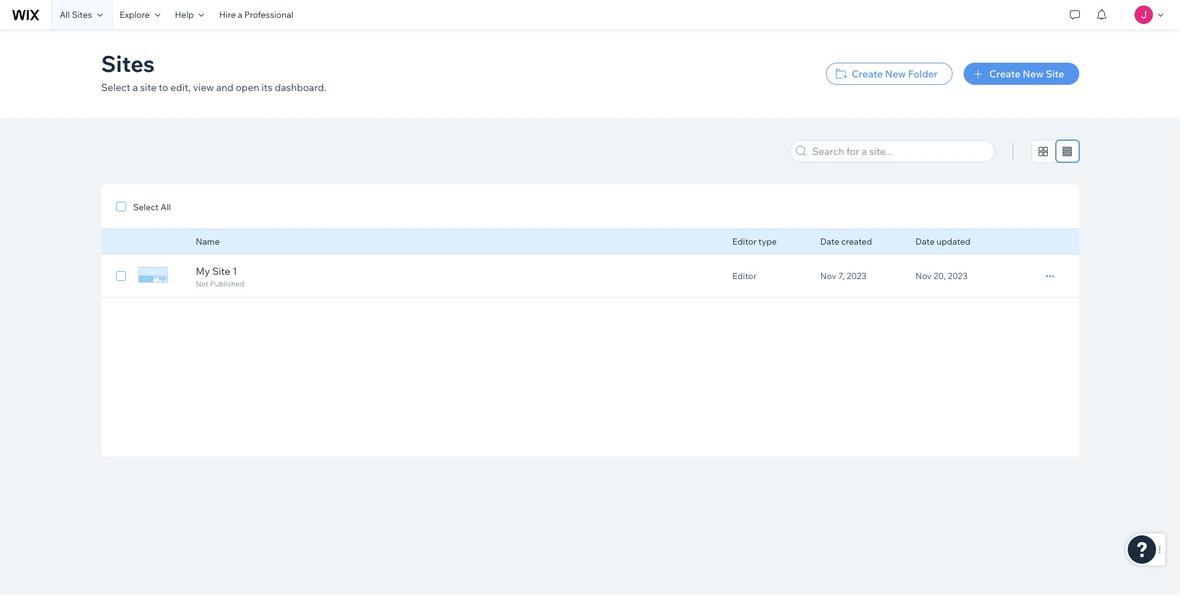 Task type: describe. For each thing, give the bounding box(es) containing it.
my site 1 not published
[[196, 265, 244, 288]]

all inside checkbox
[[161, 202, 171, 213]]

sites inside sites select a site to edit, view and open its dashboard.
[[101, 50, 155, 77]]

nov 20, 2023
[[916, 271, 968, 282]]

create new folder button
[[826, 63, 953, 85]]

Select All checkbox
[[116, 199, 171, 214]]

1 horizontal spatial a
[[238, 9, 242, 20]]

edit,
[[171, 81, 191, 93]]

select all
[[133, 202, 171, 213]]

not
[[196, 279, 209, 288]]

date created
[[821, 236, 872, 247]]

0 horizontal spatial sites
[[72, 9, 92, 20]]

help button
[[168, 0, 212, 30]]

my site 1 image
[[138, 267, 168, 283]]

editor type
[[733, 236, 777, 247]]

create for create new site
[[990, 68, 1021, 80]]

Search for a site... field
[[809, 141, 991, 162]]

explore
[[120, 9, 150, 20]]

a inside sites select a site to edit, view and open its dashboard.
[[133, 81, 138, 93]]

site
[[140, 81, 157, 93]]

create for create new folder
[[852, 68, 883, 80]]

2023 for nov 20, 2023
[[948, 271, 968, 282]]

editor for editor
[[733, 271, 757, 282]]

hire
[[219, 9, 236, 20]]



Task type: vqa. For each thing, say whether or not it's contained in the screenshot.
right All
yes



Task type: locate. For each thing, give the bounding box(es) containing it.
date left updated
[[916, 236, 935, 247]]

select inside sites select a site to edit, view and open its dashboard.
[[101, 81, 130, 93]]

editor down editor type
[[733, 271, 757, 282]]

1 horizontal spatial date
[[916, 236, 935, 247]]

new for folder
[[885, 68, 906, 80]]

1 nov from the left
[[821, 271, 837, 282]]

1 new from the left
[[885, 68, 906, 80]]

a right hire
[[238, 9, 242, 20]]

1 horizontal spatial select
[[133, 202, 159, 213]]

site
[[1046, 68, 1065, 80], [212, 265, 230, 277]]

new for site
[[1023, 68, 1044, 80]]

nov
[[821, 271, 837, 282], [916, 271, 932, 282]]

view
[[193, 81, 214, 93]]

open
[[236, 81, 259, 93]]

nov for nov 20, 2023
[[916, 271, 932, 282]]

0 horizontal spatial date
[[821, 236, 840, 247]]

nov 7, 2023
[[821, 271, 867, 282]]

new
[[885, 68, 906, 80], [1023, 68, 1044, 80]]

0 vertical spatial sites
[[72, 9, 92, 20]]

date
[[821, 236, 840, 247], [916, 236, 935, 247]]

1 date from the left
[[821, 236, 840, 247]]

2 new from the left
[[1023, 68, 1044, 80]]

site inside my site 1 not published
[[212, 265, 230, 277]]

1 vertical spatial editor
[[733, 271, 757, 282]]

1 horizontal spatial create
[[990, 68, 1021, 80]]

created
[[842, 236, 872, 247]]

create new site button
[[964, 63, 1079, 85]]

2 nov from the left
[[916, 271, 932, 282]]

create new folder
[[852, 68, 938, 80]]

all
[[60, 9, 70, 20], [161, 202, 171, 213]]

dashboard.
[[275, 81, 326, 93]]

sites up 'site'
[[101, 50, 155, 77]]

hire a professional link
[[212, 0, 301, 30]]

None checkbox
[[116, 269, 126, 283]]

0 horizontal spatial all
[[60, 9, 70, 20]]

2023 for nov 7, 2023
[[847, 271, 867, 282]]

nov left the 20,
[[916, 271, 932, 282]]

0 horizontal spatial select
[[101, 81, 130, 93]]

sites left explore
[[72, 9, 92, 20]]

20,
[[934, 271, 946, 282]]

0 vertical spatial site
[[1046, 68, 1065, 80]]

2 2023 from the left
[[948, 271, 968, 282]]

to
[[159, 81, 168, 93]]

0 vertical spatial editor
[[733, 236, 757, 247]]

nov for nov 7, 2023
[[821, 271, 837, 282]]

editor
[[733, 236, 757, 247], [733, 271, 757, 282]]

published
[[210, 279, 244, 288]]

date for date created
[[821, 236, 840, 247]]

1 2023 from the left
[[847, 271, 867, 282]]

2023 right 7,
[[847, 271, 867, 282]]

select inside checkbox
[[133, 202, 159, 213]]

1
[[233, 265, 237, 277]]

0 vertical spatial all
[[60, 9, 70, 20]]

1 vertical spatial sites
[[101, 50, 155, 77]]

1 create from the left
[[852, 68, 883, 80]]

0 horizontal spatial nov
[[821, 271, 837, 282]]

2023
[[847, 271, 867, 282], [948, 271, 968, 282]]

type
[[759, 236, 777, 247]]

2 create from the left
[[990, 68, 1021, 80]]

1 horizontal spatial 2023
[[948, 271, 968, 282]]

0 vertical spatial a
[[238, 9, 242, 20]]

a
[[238, 9, 242, 20], [133, 81, 138, 93]]

0 horizontal spatial site
[[212, 265, 230, 277]]

1 horizontal spatial sites
[[101, 50, 155, 77]]

nov left 7,
[[821, 271, 837, 282]]

7,
[[839, 271, 845, 282]]

1 horizontal spatial new
[[1023, 68, 1044, 80]]

1 horizontal spatial all
[[161, 202, 171, 213]]

date left created
[[821, 236, 840, 247]]

1 editor from the top
[[733, 236, 757, 247]]

0 vertical spatial select
[[101, 81, 130, 93]]

0 horizontal spatial new
[[885, 68, 906, 80]]

editor left type
[[733, 236, 757, 247]]

updated
[[937, 236, 971, 247]]

hire a professional
[[219, 9, 293, 20]]

1 horizontal spatial site
[[1046, 68, 1065, 80]]

2023 right the 20,
[[948, 271, 968, 282]]

sites select a site to edit, view and open its dashboard.
[[101, 50, 326, 93]]

help
[[175, 9, 194, 20]]

my
[[196, 265, 210, 277]]

1 vertical spatial all
[[161, 202, 171, 213]]

its
[[262, 81, 273, 93]]

a left 'site'
[[133, 81, 138, 93]]

name
[[196, 236, 220, 247]]

2 editor from the top
[[733, 271, 757, 282]]

professional
[[244, 9, 293, 20]]

and
[[216, 81, 234, 93]]

create new site
[[990, 68, 1065, 80]]

select
[[101, 81, 130, 93], [133, 202, 159, 213]]

create inside create new folder button
[[852, 68, 883, 80]]

0 horizontal spatial 2023
[[847, 271, 867, 282]]

all sites
[[60, 9, 92, 20]]

1 horizontal spatial nov
[[916, 271, 932, 282]]

1 vertical spatial select
[[133, 202, 159, 213]]

date updated
[[916, 236, 971, 247]]

site inside the create new site button
[[1046, 68, 1065, 80]]

0 horizontal spatial create
[[852, 68, 883, 80]]

editor for editor type
[[733, 236, 757, 247]]

create inside button
[[990, 68, 1021, 80]]

1 vertical spatial site
[[212, 265, 230, 277]]

folder
[[908, 68, 938, 80]]

0 horizontal spatial a
[[133, 81, 138, 93]]

create
[[852, 68, 883, 80], [990, 68, 1021, 80]]

sites
[[72, 9, 92, 20], [101, 50, 155, 77]]

1 vertical spatial a
[[133, 81, 138, 93]]

2 date from the left
[[916, 236, 935, 247]]

date for date updated
[[916, 236, 935, 247]]



